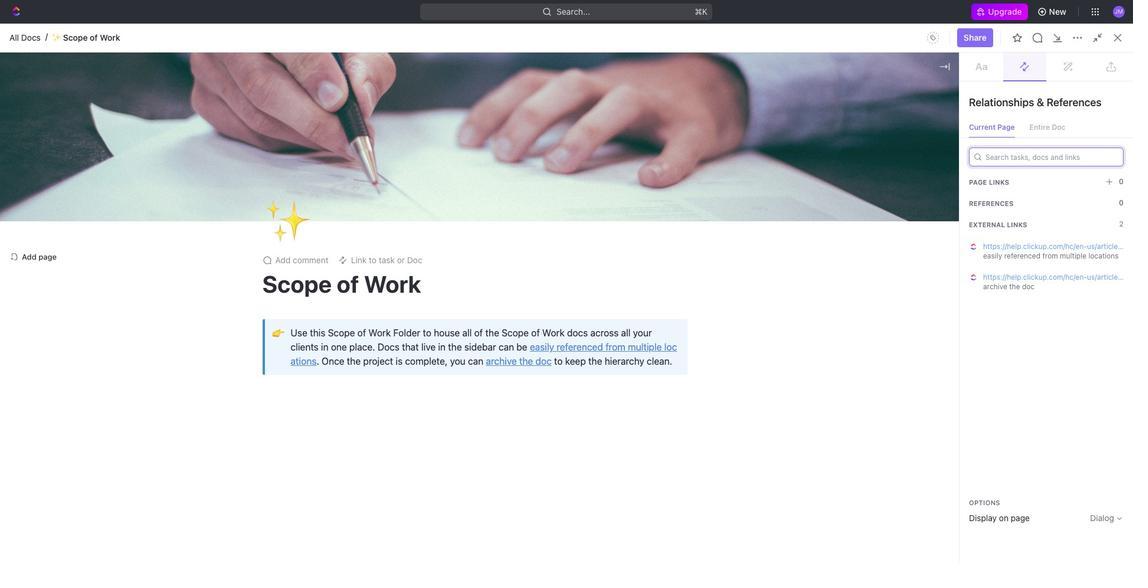 Task type: locate. For each thing, give the bounding box(es) containing it.
1 horizontal spatial can
[[499, 342, 514, 353]]

docs for all docs
[[21, 32, 41, 42]]

favorites
[[9, 72, 41, 81], [518, 99, 559, 109]]

management
[[886, 120, 935, 130], [260, 139, 310, 149], [308, 158, 358, 168], [933, 158, 983, 168], [59, 211, 109, 221], [257, 293, 308, 303], [610, 378, 660, 388]]

management inside cell
[[610, 378, 660, 388]]

1 welcome! • in agency management from the left
[[222, 158, 358, 168]]

1 horizontal spatial welcome!
[[848, 158, 885, 168]]

doc right or
[[407, 255, 423, 265]]

new up search docs
[[1050, 6, 1067, 17]]

from
[[1043, 252, 1059, 260], [606, 342, 626, 353]]

1 meeting from the top
[[219, 335, 250, 345]]

row containing agency management
[[191, 371, 1120, 395]]

change cover button
[[624, 198, 692, 217]]

of
[[90, 32, 98, 42], [248, 120, 256, 130], [874, 139, 882, 149], [337, 270, 359, 298], [245, 314, 253, 324], [358, 328, 366, 339], [475, 328, 483, 339], [532, 328, 540, 339]]

0 horizontal spatial 2
[[604, 356, 609, 366]]

0 vertical spatial page
[[39, 252, 57, 261]]

docs up the project
[[378, 342, 400, 353]]

multiple down your
[[628, 342, 662, 353]]

tree
[[5, 106, 165, 527]]

welcome! • in agency management for recent
[[222, 158, 358, 168]]

👋 for created by me
[[831, 158, 841, 167]]

links up search by name... text field
[[990, 178, 1010, 186]]

me
[[882, 99, 896, 109]]

•
[[262, 158, 266, 167], [888, 158, 891, 167]]

2 welcome! from the left
[[848, 158, 885, 168]]

scope
[[63, 32, 88, 42], [222, 120, 246, 130], [848, 139, 872, 149], [263, 270, 332, 298], [219, 314, 243, 324], [328, 328, 355, 339], [502, 328, 529, 339]]

1 welcome! from the left
[[222, 158, 260, 168]]

1 vertical spatial notes
[[248, 250, 272, 260]]

page right current
[[998, 123, 1016, 132]]

external
[[970, 221, 1006, 228]]

docs inside use this scope of work folder to house all of the scope of work docs across all your clients in one place. docs that live in the sidebar can be
[[378, 342, 400, 353]]

0 vertical spatial 👥
[[831, 120, 841, 129]]

team space link
[[28, 126, 163, 145]]

24
[[917, 271, 927, 281]]

doc
[[1107, 50, 1122, 60], [1053, 123, 1066, 132], [407, 255, 423, 265]]

docs inside button
[[1048, 50, 1068, 60]]

0 vertical spatial agency management
[[28, 211, 109, 221]]

can left be
[[499, 342, 514, 353]]

1 horizontal spatial references
[[1048, 96, 1102, 109]]

👥 down created
[[831, 120, 841, 129]]

meeting for client 2 project
[[219, 356, 250, 366]]

0 vertical spatial links
[[990, 178, 1010, 186]]

0 horizontal spatial see all
[[457, 99, 479, 108]]

recent
[[206, 99, 237, 109]]

meeting minutes down 👉
[[219, 356, 284, 366]]

docs right 'my' at the top left
[[242, 208, 262, 218]]

client
[[579, 335, 601, 345], [579, 356, 601, 366]]

2 • from the left
[[888, 158, 891, 167]]

welcome! • in agency management for created by me
[[848, 158, 983, 168]]

1 see all from the left
[[457, 99, 479, 108]]

1 horizontal spatial favorites
[[518, 99, 559, 109]]

multiple up https://help.clickup.com/hc/en-us/articles/632 archive the doc
[[1061, 252, 1087, 260]]

row containing scope of work
[[191, 308, 1120, 330]]

0 horizontal spatial agency management
[[28, 211, 109, 221]]

the down https://help.clickup.com/hc/en-
[[1010, 282, 1021, 291]]

can inside use this scope of work folder to house all of the scope of work docs across all your clients in one place. docs that live in the sidebar can be
[[499, 342, 514, 353]]

options
[[970, 499, 1001, 507]]

✨ down recent
[[206, 120, 215, 129]]

5 left this
[[298, 335, 303, 345]]

one
[[331, 342, 347, 353]]

in
[[268, 158, 275, 168], [894, 158, 900, 168], [321, 342, 329, 353], [438, 342, 446, 353]]

search docs button
[[1002, 46, 1075, 65]]

row
[[191, 244, 1120, 267], [191, 308, 1120, 330], [191, 329, 1120, 352], [191, 350, 1120, 374], [191, 371, 1120, 395], [191, 393, 1120, 415], [191, 415, 1120, 436], [191, 436, 1120, 457], [191, 457, 1120, 478], [191, 478, 1120, 500]]

created by me
[[831, 99, 896, 109]]

the down be
[[520, 356, 533, 367]]

1 vertical spatial 0
[[1120, 198, 1124, 207]]

0 horizontal spatial easily
[[530, 342, 555, 353]]

Search tasks, docs and links text field
[[976, 148, 1120, 166]]

2 down 1
[[604, 356, 609, 366]]

resource management button
[[206, 287, 553, 309]]

shared
[[273, 208, 301, 218]]

4 row from the top
[[191, 350, 1120, 374]]

work
[[100, 32, 120, 42], [258, 120, 278, 130], [884, 139, 904, 149], [364, 270, 421, 298], [255, 314, 276, 324], [369, 328, 391, 339], [543, 328, 565, 339]]

0 vertical spatial mins
[[929, 250, 947, 260]]

reposition button
[[568, 198, 624, 217]]

0 vertical spatial 5
[[286, 250, 291, 260]]

change cover button
[[624, 198, 692, 217]]

all for all docs
[[9, 32, 19, 42]]

👥 down recent
[[206, 139, 215, 148]]

dropdown menu image
[[924, 28, 943, 47]]

1 horizontal spatial multiple
[[1061, 252, 1087, 260]]

space
[[51, 131, 75, 141]]

to left keep
[[555, 356, 563, 367]]

meeting minutes for client 1 project
[[219, 335, 284, 345]]

0 horizontal spatial all
[[9, 32, 19, 42]]

see all button for recent
[[452, 97, 484, 111]]

welcome! down created by me
[[848, 158, 885, 168]]

minutes for client 1 project
[[252, 335, 284, 345]]

2 see from the left
[[1082, 99, 1095, 108]]

see all button
[[452, 97, 484, 111], [1078, 97, 1110, 111]]

table
[[191, 226, 1120, 500]]

1 vertical spatial client
[[579, 356, 601, 366]]

0 vertical spatial 2
[[1120, 220, 1124, 229]]

agency management down hierarchy
[[579, 378, 660, 388]]

search docs
[[1019, 50, 1068, 60]]

scope of work up 👉
[[219, 314, 276, 324]]

from up https://help.clickup.com/hc/en-
[[1043, 252, 1059, 260]]

tab list containing all
[[205, 202, 487, 226]]

favorites button
[[5, 70, 45, 84]]

1 horizontal spatial project notes
[[535, 120, 587, 130]]

👋 for recent
[[206, 158, 215, 167]]

resource inside button
[[219, 293, 255, 303]]

docs
[[21, 32, 41, 42], [198, 50, 217, 60], [1048, 50, 1068, 60], [242, 208, 262, 218], [378, 342, 400, 353]]

mins right 27
[[929, 250, 947, 260]]

cover
[[663, 202, 685, 212]]

2 row from the top
[[191, 308, 1120, 330]]

1 horizontal spatial from
[[1043, 252, 1059, 260]]

doc down https://help.clickup.com/hc/en-
[[1023, 282, 1035, 291]]

0 vertical spatial 0
[[1120, 177, 1124, 186]]

1 minutes from the top
[[252, 335, 284, 345]]

1 meeting minutes from the top
[[219, 335, 284, 345]]

5 down clients
[[298, 356, 303, 366]]

0 vertical spatial favorites
[[9, 72, 41, 81]]

1 vertical spatial references
[[970, 199, 1014, 207]]

agency management inside "sidebar" navigation
[[28, 211, 109, 221]]

1 horizontal spatial 👥
[[831, 120, 841, 129]]

5 row from the top
[[191, 371, 1120, 395]]

1 see all button from the left
[[452, 97, 484, 111]]

jm button
[[1110, 2, 1129, 21]]

1 vertical spatial project notes
[[219, 250, 272, 260]]

link
[[351, 255, 367, 265]]

1 horizontal spatial notes
[[564, 120, 587, 130]]

2 see all button from the left
[[1078, 97, 1110, 111]]

all left 'my' at the top left
[[208, 208, 218, 218]]

easily down external links
[[984, 252, 1003, 260]]

2 welcome! • in agency management from the left
[[848, 158, 983, 168]]

that
[[402, 342, 419, 353]]

from up client 2 project
[[606, 342, 626, 353]]

1 vertical spatial page
[[970, 178, 988, 186]]

resource management row
[[191, 287, 1120, 309]]

docs inside button
[[242, 208, 262, 218]]

all inside button
[[208, 208, 218, 218]]

agency management link
[[28, 207, 163, 226]]

0 horizontal spatial archive
[[486, 356, 517, 367]]

page
[[998, 123, 1016, 132], [970, 178, 988, 186]]

0 vertical spatial multiple
[[1061, 252, 1087, 260]]

2 meeting minutes from the top
[[219, 356, 284, 366]]

2 👋 from the left
[[831, 158, 841, 167]]

⌘k
[[696, 6, 708, 17]]

display on page
[[970, 513, 1031, 523]]

referenced inside easily referenced from multiple locations link
[[1005, 252, 1041, 260]]

0 vertical spatial easily
[[984, 252, 1003, 260]]

0 horizontal spatial from
[[606, 342, 626, 353]]

&
[[1038, 96, 1045, 109]]

add page
[[22, 252, 57, 261]]

1 horizontal spatial see all button
[[1078, 97, 1110, 111]]

2 vertical spatial to
[[555, 356, 563, 367]]

ago
[[949, 250, 963, 260], [950, 271, 964, 281]]

1 vertical spatial links
[[1008, 221, 1028, 228]]

5 left "comment"
[[286, 250, 291, 260]]

1 vertical spatial doc
[[1053, 123, 1066, 132]]

scope inside button
[[219, 314, 243, 324]]

1 see from the left
[[457, 99, 470, 108]]

welcome! up my docs
[[222, 158, 260, 168]]

0 horizontal spatial •
[[262, 158, 266, 167]]

client for client 1 project
[[579, 335, 601, 345]]

1 vertical spatial mins
[[929, 271, 947, 281]]

multiple for locations
[[1061, 252, 1087, 260]]

0 horizontal spatial referenced
[[557, 342, 603, 353]]

2 minutes from the top
[[252, 356, 284, 366]]

0 horizontal spatial doc
[[536, 356, 552, 367]]

meeting minutes left use
[[219, 335, 284, 345]]

0 vertical spatial ago
[[949, 250, 963, 260]]

0 horizontal spatial page
[[970, 178, 988, 186]]

0 horizontal spatial see all button
[[452, 97, 484, 111]]

use
[[291, 328, 308, 339]]

mins
[[929, 250, 947, 260], [929, 271, 947, 281]]

8 row from the top
[[191, 436, 1120, 457]]

change cover
[[631, 202, 685, 212]]

mins inside row
[[929, 271, 947, 281]]

links up sharing
[[1008, 221, 1028, 228]]

tab list
[[205, 202, 487, 226]]

mins right 24
[[929, 271, 947, 281]]

to inside dropdown button
[[369, 255, 377, 265]]

referenced inside easily referenced from multiple loc ations
[[557, 342, 603, 353]]

easily right be
[[530, 342, 555, 353]]

archive
[[984, 282, 1008, 291], [486, 356, 517, 367]]

ago up 24 mins ago
[[949, 250, 963, 260]]

favorites inside button
[[9, 72, 41, 81]]

1 horizontal spatial doc
[[1023, 282, 1035, 291]]

1 vertical spatial 5
[[298, 335, 303, 345]]

✨ scope of work
[[52, 32, 120, 42]]

current
[[970, 123, 996, 132]]

multiple inside easily referenced from multiple loc ations
[[628, 342, 662, 353]]

to up live
[[423, 328, 432, 339]]

0 horizontal spatial favorites
[[9, 72, 41, 81]]

0 horizontal spatial doc
[[407, 255, 423, 265]]

easily inside easily referenced from multiple loc ations
[[530, 342, 555, 353]]

agency management up add page
[[28, 211, 109, 221]]

easily
[[984, 252, 1003, 260], [530, 342, 555, 353]]

2
[[1120, 220, 1124, 229], [604, 356, 609, 366]]

column header
[[191, 226, 204, 245], [560, 226, 679, 245], [679, 226, 816, 245]]

from for locations
[[1043, 252, 1059, 260]]

ago down 27 mins ago
[[950, 271, 964, 281]]

scope of work inside button
[[219, 314, 276, 324]]

display
[[970, 513, 998, 523]]

management inside "sidebar" navigation
[[59, 211, 109, 221]]

0 vertical spatial minutes
[[252, 335, 284, 345]]

0 horizontal spatial multiple
[[628, 342, 662, 353]]

1 vertical spatial agency management
[[579, 378, 660, 388]]

0 vertical spatial archive
[[984, 282, 1008, 291]]

1 horizontal spatial archive
[[984, 282, 1008, 291]]

1
[[604, 335, 607, 345]]

multiple
[[1061, 252, 1087, 260], [628, 342, 662, 353]]

project
[[363, 356, 393, 367]]

0 horizontal spatial welcome!
[[222, 158, 260, 168]]

doc right entire
[[1053, 123, 1066, 132]]

the
[[1010, 282, 1021, 291], [486, 328, 500, 339], [448, 342, 462, 353], [347, 356, 361, 367], [520, 356, 533, 367], [589, 356, 603, 367]]

can down sidebar
[[468, 356, 484, 367]]

tree containing team space
[[5, 106, 165, 527]]

see
[[457, 99, 470, 108], [1082, 99, 1095, 108]]

0 vertical spatial to
[[369, 255, 377, 265]]

share
[[964, 32, 987, 43]]

add for add page
[[22, 252, 36, 261]]

docs for my docs
[[242, 208, 262, 218]]

1 row from the top
[[191, 244, 1120, 267]]

0 horizontal spatial see
[[457, 99, 470, 108]]

👥
[[831, 120, 841, 129], [206, 139, 215, 148]]

0 vertical spatial from
[[1043, 252, 1059, 260]]

docs up "favorites" button
[[21, 32, 41, 42]]

minutes left use
[[252, 335, 284, 345]]

2 meeting from the top
[[219, 356, 250, 366]]

assigned button
[[400, 202, 442, 226]]

links for page
[[990, 178, 1010, 186]]

1 client from the top
[[579, 335, 601, 345]]

new right search docs
[[1087, 50, 1104, 60]]

links
[[990, 178, 1010, 186], [1008, 221, 1028, 228]]

scope of work down by at the right
[[848, 139, 904, 149]]

task
[[379, 255, 395, 265]]

resource
[[848, 120, 883, 130], [222, 139, 258, 149], [219, 293, 255, 303]]

see all
[[457, 99, 479, 108], [1082, 99, 1105, 108]]

dialog button
[[1091, 513, 1124, 523]]

new for new doc
[[1087, 50, 1104, 60]]

ago inside row
[[950, 271, 964, 281]]

archive inside https://help.clickup.com/hc/en-us/articles/632 archive the doc
[[984, 282, 1008, 291]]

0 vertical spatial page
[[998, 123, 1016, 132]]

5 for client 2 project
[[298, 356, 303, 366]]

1 horizontal spatial new
[[1087, 50, 1104, 60]]

referenced down docs
[[557, 342, 603, 353]]

across
[[591, 328, 619, 339]]

references down page links
[[970, 199, 1014, 207]]

to right link
[[369, 255, 377, 265]]

0 vertical spatial all
[[9, 32, 19, 42]]

client left 1
[[579, 335, 601, 345]]

1 horizontal spatial 👋
[[831, 158, 841, 167]]

all up "favorites" button
[[9, 32, 19, 42]]

my docs button
[[225, 202, 265, 226]]

3 column header from the left
[[679, 226, 816, 245]]

archive down be
[[486, 356, 517, 367]]

0 horizontal spatial project notes
[[219, 250, 272, 260]]

1 vertical spatial from
[[606, 342, 626, 353]]

sharing
[[1012, 231, 1037, 239]]

• up my docs
[[262, 158, 266, 167]]

docs right search
[[1048, 50, 1068, 60]]

2 vertical spatial doc
[[407, 255, 423, 265]]

0 horizontal spatial 👋
[[206, 158, 215, 167]]

the right keep
[[589, 356, 603, 367]]

page up search by name... text field
[[970, 178, 988, 186]]

1 vertical spatial to
[[423, 328, 432, 339]]

0 horizontal spatial 👥
[[206, 139, 215, 148]]

1 vertical spatial 👥
[[206, 139, 215, 148]]

client down client 1 project
[[579, 356, 601, 366]]

Search by name... text field
[[932, 203, 1081, 220]]

minutes for client 2 project
[[252, 356, 284, 366]]

current page
[[970, 123, 1016, 132]]

notes inside 'table'
[[248, 250, 272, 260]]

0 vertical spatial referenced
[[1005, 252, 1041, 260]]

add comment
[[276, 255, 329, 265]]

1 👋 from the left
[[206, 158, 215, 167]]

• down me
[[888, 158, 891, 167]]

doc left keep
[[536, 356, 552, 367]]

cell
[[191, 244, 204, 266], [560, 244, 679, 266], [679, 244, 816, 266], [816, 244, 910, 266], [191, 266, 204, 287], [560, 266, 679, 287], [679, 266, 816, 287], [816, 266, 910, 287], [191, 287, 204, 308], [560, 287, 679, 308], [679, 287, 816, 308], [816, 287, 910, 308], [910, 287, 1005, 308], [1099, 287, 1120, 308], [191, 308, 204, 330], [816, 308, 910, 330], [910, 308, 1005, 330], [1005, 308, 1099, 330], [1099, 308, 1120, 330], [191, 330, 204, 351], [816, 330, 910, 351], [910, 330, 1005, 351], [1005, 330, 1099, 351], [1099, 330, 1120, 351], [191, 351, 204, 372], [816, 351, 910, 372], [910, 351, 1005, 372], [1005, 351, 1099, 372], [1099, 351, 1120, 372], [191, 372, 204, 393], [816, 372, 910, 393], [910, 372, 1005, 393], [1005, 372, 1099, 393], [1099, 372, 1120, 393], [191, 393, 204, 415], [204, 393, 560, 415], [560, 393, 679, 415], [679, 393, 816, 415], [816, 393, 910, 415], [910, 393, 1005, 415], [1005, 393, 1099, 415], [1099, 393, 1120, 415], [191, 415, 204, 436], [204, 415, 560, 436], [560, 415, 679, 436], [679, 415, 816, 436], [816, 415, 910, 436], [910, 415, 1005, 436], [1005, 415, 1099, 436], [1099, 415, 1120, 436], [191, 436, 204, 457], [204, 436, 560, 457], [560, 436, 679, 457], [679, 436, 816, 457], [816, 436, 910, 457], [910, 436, 1005, 457], [1005, 436, 1099, 457], [1099, 436, 1120, 457], [191, 457, 204, 478], [204, 457, 560, 478], [560, 457, 679, 478], [679, 457, 816, 478], [816, 457, 910, 478], [910, 457, 1005, 478], [1005, 457, 1099, 478], [1099, 457, 1120, 478], [191, 478, 204, 500], [204, 478, 560, 500], [560, 478, 679, 500], [679, 478, 816, 500], [816, 478, 910, 500], [910, 478, 1005, 500], [1005, 478, 1099, 500], [1099, 478, 1120, 500]]

from inside easily referenced from multiple loc ations
[[606, 342, 626, 353]]

be
[[517, 342, 528, 353]]

meeting minutes
[[219, 335, 284, 345], [219, 356, 284, 366]]

by
[[869, 99, 880, 109]]

doc inside link to task or doc dropdown button
[[407, 255, 423, 265]]

1 vertical spatial meeting minutes
[[219, 356, 284, 366]]

team
[[28, 131, 49, 141]]

0 horizontal spatial add
[[22, 252, 36, 261]]

easily referenced from multiple locations
[[984, 252, 1119, 260]]

2 horizontal spatial doc
[[1107, 50, 1122, 60]]

1 • from the left
[[262, 158, 266, 167]]

spaces
[[9, 92, 34, 101]]

2 up us/articles/632
[[1120, 220, 1124, 229]]

1 horizontal spatial to
[[423, 328, 432, 339]]

1 vertical spatial minutes
[[252, 356, 284, 366]]

references right the &
[[1048, 96, 1102, 109]]

0 vertical spatial meeting
[[219, 335, 250, 345]]

team space
[[28, 131, 75, 141]]

referenced down sharing
[[1005, 252, 1041, 260]]

1 horizontal spatial easily
[[984, 252, 1003, 260]]

1 horizontal spatial welcome! • in agency management
[[848, 158, 983, 168]]

2 vertical spatial resource management
[[219, 293, 308, 303]]

1 horizontal spatial add
[[276, 255, 291, 265]]

all button
[[205, 202, 221, 226]]

0 vertical spatial meeting minutes
[[219, 335, 284, 345]]

scope of work
[[222, 120, 278, 130], [848, 139, 904, 149], [263, 270, 421, 298], [219, 314, 276, 324]]

2 vertical spatial resource
[[219, 293, 255, 303]]

✨ up add comment on the left top of the page
[[265, 193, 312, 248]]

doc down jm "dropdown button"
[[1107, 50, 1122, 60]]

ago for 27 mins ago
[[949, 250, 963, 260]]

minutes down 👉
[[252, 356, 284, 366]]

2 client from the top
[[579, 356, 601, 366]]

archive down https://help.clickup.com/hc/en-
[[984, 282, 1008, 291]]

1 vertical spatial resource management
[[222, 139, 310, 149]]

table containing project notes
[[191, 226, 1120, 500]]

1 vertical spatial easily
[[530, 342, 555, 353]]

agency inside cell
[[579, 378, 608, 388]]

2 see all from the left
[[1082, 99, 1105, 108]]

see all for created by me
[[1082, 99, 1105, 108]]

0 vertical spatial doc
[[1107, 50, 1122, 60]]

meeting minutes for client 2 project
[[219, 356, 284, 366]]

24 mins ago
[[917, 271, 964, 281]]

0 vertical spatial doc
[[1023, 282, 1035, 291]]

1 horizontal spatial page
[[1012, 513, 1031, 523]]

1 vertical spatial can
[[468, 356, 484, 367]]

✨ right all docs link
[[52, 33, 61, 42]]

project
[[535, 120, 562, 130], [219, 250, 246, 260], [610, 335, 637, 345], [611, 356, 638, 366]]

doc inside new doc button
[[1107, 50, 1122, 60]]

1 horizontal spatial see all
[[1082, 99, 1105, 108]]

0 vertical spatial new
[[1050, 6, 1067, 17]]



Task type: describe. For each thing, give the bounding box(es) containing it.
loc
[[665, 342, 678, 353]]

scope of work down link
[[263, 270, 421, 298]]

0 horizontal spatial references
[[970, 199, 1014, 207]]

external links
[[970, 221, 1028, 228]]

. once the project is complete, you can archive the doc to keep the hierarchy clean.
[[317, 356, 673, 367]]

1 column header from the left
[[191, 226, 204, 245]]

add for add comment
[[276, 255, 291, 265]]

1 vertical spatial 2
[[604, 356, 609, 366]]

dialog
[[1091, 513, 1115, 523]]

your
[[633, 328, 652, 339]]

0 horizontal spatial can
[[468, 356, 484, 367]]

workspace
[[349, 208, 393, 218]]

see all for recent
[[457, 99, 479, 108]]

.
[[317, 356, 319, 367]]

is
[[396, 356, 403, 367]]

• for recent
[[262, 158, 266, 167]]

27 mins ago
[[917, 250, 963, 260]]

0 vertical spatial resource
[[848, 120, 883, 130]]

easily referenced from multiple locations link
[[960, 236, 1134, 267]]

https://help.clickup.com/hc/en-
[[984, 273, 1088, 282]]

see for recent
[[457, 99, 470, 108]]

change
[[631, 202, 661, 212]]

easily for easily referenced from multiple locations
[[984, 252, 1003, 260]]

24 mins ago row
[[191, 266, 1120, 287]]

user group image
[[12, 132, 21, 139]]

relationships & references
[[970, 96, 1102, 109]]

1 horizontal spatial page
[[998, 123, 1016, 132]]

upgrade link
[[972, 4, 1029, 20]]

of inside button
[[245, 314, 253, 324]]

search
[[1019, 50, 1046, 60]]

27
[[917, 250, 927, 260]]

sidebar navigation
[[0, 41, 177, 563]]

search...
[[557, 6, 591, 17]]

reposition
[[575, 202, 616, 212]]

1 vertical spatial resource
[[222, 139, 258, 149]]

docs up recent
[[198, 50, 217, 60]]

private
[[311, 208, 339, 218]]

2 horizontal spatial to
[[555, 356, 563, 367]]

hierarchy
[[605, 356, 645, 367]]

welcome! for created by me
[[848, 158, 885, 168]]

comment
[[293, 255, 329, 265]]

1 horizontal spatial 2
[[1120, 220, 1124, 229]]

0 vertical spatial resource management
[[848, 120, 935, 130]]

mins for 24
[[929, 271, 947, 281]]

relationships
[[970, 96, 1035, 109]]

• for created by me
[[888, 158, 891, 167]]

doc for entire doc
[[1053, 123, 1066, 132]]

locations
[[1089, 252, 1119, 260]]

mins for 27
[[929, 250, 947, 260]]

client 2 project
[[579, 356, 638, 366]]

entire
[[1030, 123, 1051, 132]]

workspace button
[[346, 202, 396, 226]]

agency inside tree
[[28, 211, 57, 221]]

new doc
[[1087, 50, 1122, 60]]

created
[[831, 99, 867, 109]]

live
[[422, 342, 436, 353]]

folder
[[394, 328, 421, 339]]

projects
[[35, 151, 67, 161]]

easily referenced from multiple loc ations
[[291, 342, 678, 367]]

0 vertical spatial notes
[[564, 120, 587, 130]]

business time image
[[12, 213, 21, 220]]

ago for 24 mins ago
[[950, 271, 964, 281]]

management inside button
[[257, 293, 308, 303]]

us/articles/632
[[1088, 273, 1134, 282]]

referenced for easily referenced from multiple loc ations
[[557, 342, 603, 353]]

5 for client 1 project
[[298, 335, 303, 345]]

1 vertical spatial doc
[[536, 356, 552, 367]]

row containing project notes
[[191, 244, 1120, 267]]

new for new
[[1050, 6, 1067, 17]]

sidebar
[[465, 342, 497, 353]]

see all button for created by me
[[1078, 97, 1110, 111]]

3 row from the top
[[191, 329, 1120, 352]]

agency management inside cell
[[579, 378, 660, 388]]

easily for easily referenced from multiple loc ations
[[530, 342, 555, 353]]

client 1 project
[[579, 335, 637, 345]]

docs
[[567, 328, 588, 339]]

referenced for easily referenced from multiple locations
[[1005, 252, 1041, 260]]

tree inside "sidebar" navigation
[[5, 106, 165, 527]]

10 row from the top
[[191, 478, 1120, 500]]

assigned
[[403, 208, 439, 218]]

the inside https://help.clickup.com/hc/en-us/articles/632 archive the doc
[[1010, 282, 1021, 291]]

keep
[[566, 356, 586, 367]]

the up you
[[448, 342, 462, 353]]

project notes inside row
[[219, 250, 272, 260]]

links for links
[[1008, 221, 1028, 228]]

clean.
[[647, 356, 673, 367]]

clients
[[291, 342, 319, 353]]

https://help.clickup.com/hc/en-us/articles/632 archive the doc
[[984, 273, 1134, 291]]

use this scope of work folder to house all of the scope of work docs across all your clients in one place. docs that live in the sidebar can be
[[291, 328, 655, 353]]

2 column header from the left
[[560, 226, 679, 245]]

docs for search docs
[[1048, 50, 1068, 60]]

this
[[310, 328, 326, 339]]

see for created by me
[[1082, 99, 1095, 108]]

the up sidebar
[[486, 328, 500, 339]]

welcome! for recent
[[222, 158, 260, 168]]

archive the doc link
[[486, 356, 552, 367]]

0 horizontal spatial page
[[39, 252, 57, 261]]

my
[[228, 208, 240, 218]]

link to task or doc
[[351, 255, 423, 265]]

upgrade
[[989, 6, 1023, 17]]

house
[[434, 328, 460, 339]]

6 row from the top
[[191, 393, 1120, 415]]

projects link
[[35, 146, 132, 165]]

my docs
[[228, 208, 262, 218]]

doc inside https://help.clickup.com/hc/en-us/articles/632 archive the doc
[[1023, 282, 1035, 291]]

1 vertical spatial archive
[[486, 356, 517, 367]]

client for client 2 project
[[579, 356, 601, 366]]

work inside button
[[255, 314, 276, 324]]

shared button
[[270, 202, 304, 226]]

doc for new doc
[[1107, 50, 1122, 60]]

once
[[322, 356, 345, 367]]

project notes link
[[514, 116, 797, 135]]

all docs
[[9, 32, 41, 42]]

scope of work button
[[206, 309, 553, 330]]

or
[[397, 255, 405, 265]]

scope of work down recent
[[222, 120, 278, 130]]

✨ down created
[[831, 139, 841, 148]]

resource management inside button
[[219, 293, 308, 303]]

7 row from the top
[[191, 415, 1120, 436]]

to inside use this scope of work folder to house all of the scope of work docs across all your clients in one place. docs that live in the sidebar can be
[[423, 328, 432, 339]]

9 row from the top
[[191, 457, 1120, 478]]

easily referenced from multiple loc ations link
[[291, 342, 678, 367]]

✨ inside ✨ scope of work
[[52, 33, 61, 42]]

link to task or doc button
[[334, 252, 427, 269]]

1 vertical spatial favorites
[[518, 99, 559, 109]]

agency management cell
[[560, 372, 679, 393]]

archived
[[450, 208, 485, 218]]

the down the place.
[[347, 356, 361, 367]]

1 0 from the top
[[1120, 177, 1124, 186]]

you
[[450, 356, 466, 367]]

complete,
[[405, 356, 448, 367]]

from for loc
[[606, 342, 626, 353]]

page links
[[970, 178, 1010, 186]]

multiple for loc
[[628, 342, 662, 353]]

0 vertical spatial project notes
[[535, 120, 587, 130]]

2 0 from the top
[[1120, 198, 1124, 207]]

on
[[1000, 513, 1009, 523]]

meeting for client 1 project
[[219, 335, 250, 345]]

all for all
[[208, 208, 218, 218]]

entire doc
[[1030, 123, 1066, 132]]

sharing row
[[191, 226, 1120, 245]]

0 vertical spatial references
[[1048, 96, 1102, 109]]

project inside project notes link
[[535, 120, 562, 130]]

jm
[[1115, 8, 1124, 15]]

new doc button
[[1080, 46, 1129, 65]]

archived button
[[447, 202, 487, 226]]



Task type: vqa. For each thing, say whether or not it's contained in the screenshot.
easily
yes



